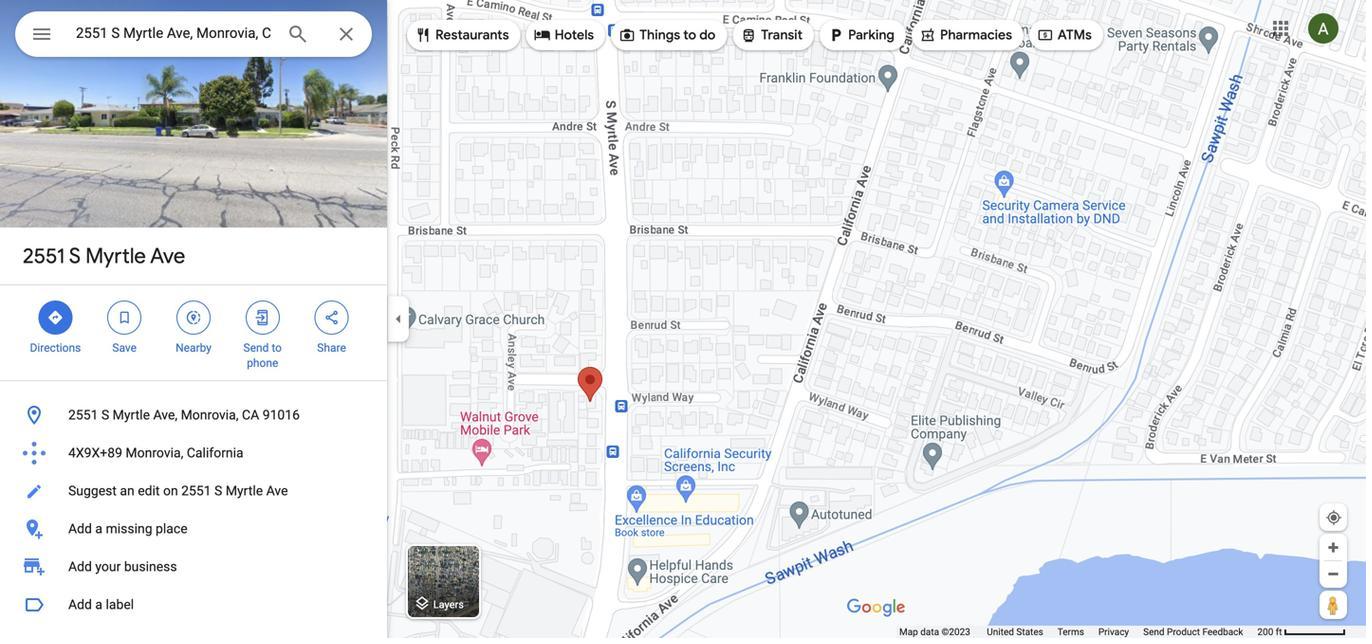 Task type: locate. For each thing, give the bounding box(es) containing it.
0 vertical spatial send
[[243, 342, 269, 355]]

ca
[[242, 408, 259, 423]]

myrtle left 'ave,'
[[113, 408, 150, 423]]

a left the missing
[[95, 521, 102, 537]]

footer containing map data ©2023
[[900, 626, 1258, 639]]

 pharmacies
[[920, 25, 1012, 46]]

1 vertical spatial send
[[1144, 627, 1165, 638]]

1 vertical spatial to
[[272, 342, 282, 355]]

2 vertical spatial 2551
[[181, 484, 211, 499]]

send
[[243, 342, 269, 355], [1144, 627, 1165, 638]]

0 vertical spatial ave
[[150, 243, 185, 270]]

200 ft button
[[1258, 627, 1347, 638]]

1 vertical spatial a
[[95, 597, 102, 613]]

zoom out image
[[1327, 567, 1341, 582]]

2551 up 4x9x+89
[[68, 408, 98, 423]]

privacy
[[1099, 627, 1129, 638]]

3 add from the top
[[68, 597, 92, 613]]

to
[[684, 27, 697, 44], [272, 342, 282, 355]]

0 horizontal spatial to
[[272, 342, 282, 355]]

missing
[[106, 521, 152, 537]]

ave,
[[153, 408, 178, 423]]

add a missing place
[[68, 521, 188, 537]]

1 vertical spatial add
[[68, 559, 92, 575]]

0 vertical spatial to
[[684, 27, 697, 44]]

0 vertical spatial 2551
[[23, 243, 65, 270]]

send up the phone
[[243, 342, 269, 355]]

 transit
[[740, 25, 803, 46]]

2 add from the top
[[68, 559, 92, 575]]

add for add a missing place
[[68, 521, 92, 537]]

0 horizontal spatial 2551
[[23, 243, 65, 270]]

product
[[1167, 627, 1200, 638]]

suggest an edit on 2551 s myrtle ave
[[68, 484, 288, 499]]

parking
[[848, 27, 895, 44]]

ave down 91016
[[266, 484, 288, 499]]

save
[[112, 342, 137, 355]]

to up the phone
[[272, 342, 282, 355]]

1 add from the top
[[68, 521, 92, 537]]

add your business
[[68, 559, 177, 575]]

to inside send to phone
[[272, 342, 282, 355]]

0 horizontal spatial send
[[243, 342, 269, 355]]

send inside send to phone
[[243, 342, 269, 355]]

directions
[[30, 342, 81, 355]]


[[30, 20, 53, 48]]

ave
[[150, 243, 185, 270], [266, 484, 288, 499]]


[[534, 25, 551, 46]]

a for label
[[95, 597, 102, 613]]

2551 right the on
[[181, 484, 211, 499]]

4x9x+89 monrovia, california
[[68, 446, 244, 461]]

0 vertical spatial monrovia,
[[181, 408, 239, 423]]

0 vertical spatial s
[[69, 243, 81, 270]]


[[415, 25, 432, 46]]

ave up 
[[150, 243, 185, 270]]

atms
[[1058, 27, 1092, 44]]

ft
[[1276, 627, 1283, 638]]

1 horizontal spatial s
[[101, 408, 109, 423]]

myrtle
[[86, 243, 146, 270], [113, 408, 150, 423], [226, 484, 263, 499]]

a
[[95, 521, 102, 537], [95, 597, 102, 613]]

s up 4x9x+89
[[101, 408, 109, 423]]

1 a from the top
[[95, 521, 102, 537]]

send for send product feedback
[[1144, 627, 1165, 638]]

 hotels
[[534, 25, 594, 46]]

1 vertical spatial myrtle
[[113, 408, 150, 423]]

s
[[69, 243, 81, 270], [101, 408, 109, 423], [215, 484, 222, 499]]

phone
[[247, 357, 278, 370]]

add a label
[[68, 597, 134, 613]]

zoom in image
[[1327, 541, 1341, 555]]

add a label button
[[0, 586, 387, 624]]

share
[[317, 342, 346, 355]]

pharmacies
[[940, 27, 1012, 44]]

s up directions
[[69, 243, 81, 270]]

none field inside 2551 s myrtle ave, monrovia, ca 91016 field
[[76, 22, 271, 45]]

 button
[[15, 11, 68, 61]]

send inside button
[[1144, 627, 1165, 638]]

4x9x+89
[[68, 446, 122, 461]]

2551 for 2551 s myrtle ave, monrovia, ca 91016
[[68, 408, 98, 423]]

2 a from the top
[[95, 597, 102, 613]]

united states button
[[987, 626, 1044, 639]]

a left label at the left
[[95, 597, 102, 613]]

1 horizontal spatial 2551
[[68, 408, 98, 423]]

 parking
[[828, 25, 895, 46]]

2551 S Myrtle Ave, Monrovia, CA 91016 field
[[15, 11, 372, 57]]

myrtle down california
[[226, 484, 263, 499]]

add
[[68, 521, 92, 537], [68, 559, 92, 575], [68, 597, 92, 613]]

2 vertical spatial s
[[215, 484, 222, 499]]

footer
[[900, 626, 1258, 639]]

monrovia, up california
[[181, 408, 239, 423]]

a inside add a label button
[[95, 597, 102, 613]]


[[116, 307, 133, 328]]

monrovia,
[[181, 408, 239, 423], [126, 446, 183, 461]]

add down suggest
[[68, 521, 92, 537]]

0 vertical spatial a
[[95, 521, 102, 537]]

2551
[[23, 243, 65, 270], [68, 408, 98, 423], [181, 484, 211, 499]]

do
[[700, 27, 716, 44]]

0 horizontal spatial ave
[[150, 243, 185, 270]]

send left product
[[1144, 627, 1165, 638]]

None field
[[76, 22, 271, 45]]

to left do
[[684, 27, 697, 44]]


[[47, 307, 64, 328]]

add left label at the left
[[68, 597, 92, 613]]

monrovia, up edit
[[126, 446, 183, 461]]

myrtle for ave,
[[113, 408, 150, 423]]

1 horizontal spatial ave
[[266, 484, 288, 499]]

0 horizontal spatial s
[[69, 243, 81, 270]]

data
[[921, 627, 940, 638]]

add left your
[[68, 559, 92, 575]]

united states
[[987, 627, 1044, 638]]

0 vertical spatial myrtle
[[86, 243, 146, 270]]

1 vertical spatial 2551
[[68, 408, 98, 423]]

nearby
[[176, 342, 212, 355]]

 search field
[[15, 11, 372, 61]]

ave inside button
[[266, 484, 288, 499]]

2551 s myrtle ave main content
[[0, 0, 387, 639]]

suggest
[[68, 484, 117, 499]]

2551 s myrtle ave, monrovia, ca 91016 button
[[0, 397, 387, 435]]

on
[[163, 484, 178, 499]]

a inside add a missing place button
[[95, 521, 102, 537]]

united
[[987, 627, 1014, 638]]

to inside  things to do
[[684, 27, 697, 44]]

1 horizontal spatial send
[[1144, 627, 1165, 638]]

s down california
[[215, 484, 222, 499]]

0 vertical spatial add
[[68, 521, 92, 537]]

1 horizontal spatial to
[[684, 27, 697, 44]]

2551 up 
[[23, 243, 65, 270]]

2 vertical spatial add
[[68, 597, 92, 613]]

1 vertical spatial ave
[[266, 484, 288, 499]]


[[740, 25, 758, 46]]

things
[[640, 27, 680, 44]]

myrtle up 
[[86, 243, 146, 270]]

1 vertical spatial s
[[101, 408, 109, 423]]



Task type: vqa. For each thing, say whether or not it's contained in the screenshot.


Task type: describe. For each thing, give the bounding box(es) containing it.
4x9x+89 monrovia, california button
[[0, 435, 387, 473]]

privacy button
[[1099, 626, 1129, 639]]

 atms
[[1037, 25, 1092, 46]]

place
[[156, 521, 188, 537]]

2551 for 2551 s myrtle ave
[[23, 243, 65, 270]]

edit
[[138, 484, 160, 499]]

add for add your business
[[68, 559, 92, 575]]

send to phone
[[243, 342, 282, 370]]

2 horizontal spatial s
[[215, 484, 222, 499]]

2551 s myrtle ave
[[23, 243, 185, 270]]


[[254, 307, 271, 328]]


[[619, 25, 636, 46]]

hotels
[[555, 27, 594, 44]]

a for missing
[[95, 521, 102, 537]]


[[323, 307, 340, 328]]

send for send to phone
[[243, 342, 269, 355]]

send product feedback button
[[1144, 626, 1244, 639]]

feedback
[[1203, 627, 1244, 638]]

transit
[[761, 27, 803, 44]]

 restaurants
[[415, 25, 509, 46]]

1 vertical spatial monrovia,
[[126, 446, 183, 461]]

terms
[[1058, 627, 1085, 638]]

google maps element
[[0, 0, 1367, 639]]

add your business link
[[0, 549, 387, 586]]

layers
[[433, 599, 464, 611]]


[[1037, 25, 1054, 46]]

2 vertical spatial myrtle
[[226, 484, 263, 499]]

91016
[[263, 408, 300, 423]]

states
[[1017, 627, 1044, 638]]

google account: angela cha  
(angela.cha@adept.ai) image
[[1309, 13, 1339, 44]]


[[920, 25, 937, 46]]

actions for 2551 s myrtle ave region
[[0, 286, 387, 381]]

map data ©2023
[[900, 627, 973, 638]]

©2023
[[942, 627, 971, 638]]

add for add a label
[[68, 597, 92, 613]]

business
[[124, 559, 177, 575]]

add a missing place button
[[0, 511, 387, 549]]

show your location image
[[1326, 510, 1343, 527]]

your
[[95, 559, 121, 575]]

s for 2551 s myrtle ave
[[69, 243, 81, 270]]

suggest an edit on 2551 s myrtle ave button
[[0, 473, 387, 511]]


[[828, 25, 845, 46]]

show street view coverage image
[[1320, 591, 1348, 620]]

map
[[900, 627, 918, 638]]

collapse side panel image
[[388, 309, 409, 330]]

200 ft
[[1258, 627, 1283, 638]]

restaurants
[[436, 27, 509, 44]]

2551 s myrtle ave, monrovia, ca 91016
[[68, 408, 300, 423]]

california
[[187, 446, 244, 461]]

2 horizontal spatial 2551
[[181, 484, 211, 499]]

s for 2551 s myrtle ave, monrovia, ca 91016
[[101, 408, 109, 423]]

myrtle for ave
[[86, 243, 146, 270]]

terms button
[[1058, 626, 1085, 639]]

200
[[1258, 627, 1274, 638]]

 things to do
[[619, 25, 716, 46]]

an
[[120, 484, 135, 499]]

footer inside google maps element
[[900, 626, 1258, 639]]

label
[[106, 597, 134, 613]]


[[185, 307, 202, 328]]

send product feedback
[[1144, 627, 1244, 638]]



